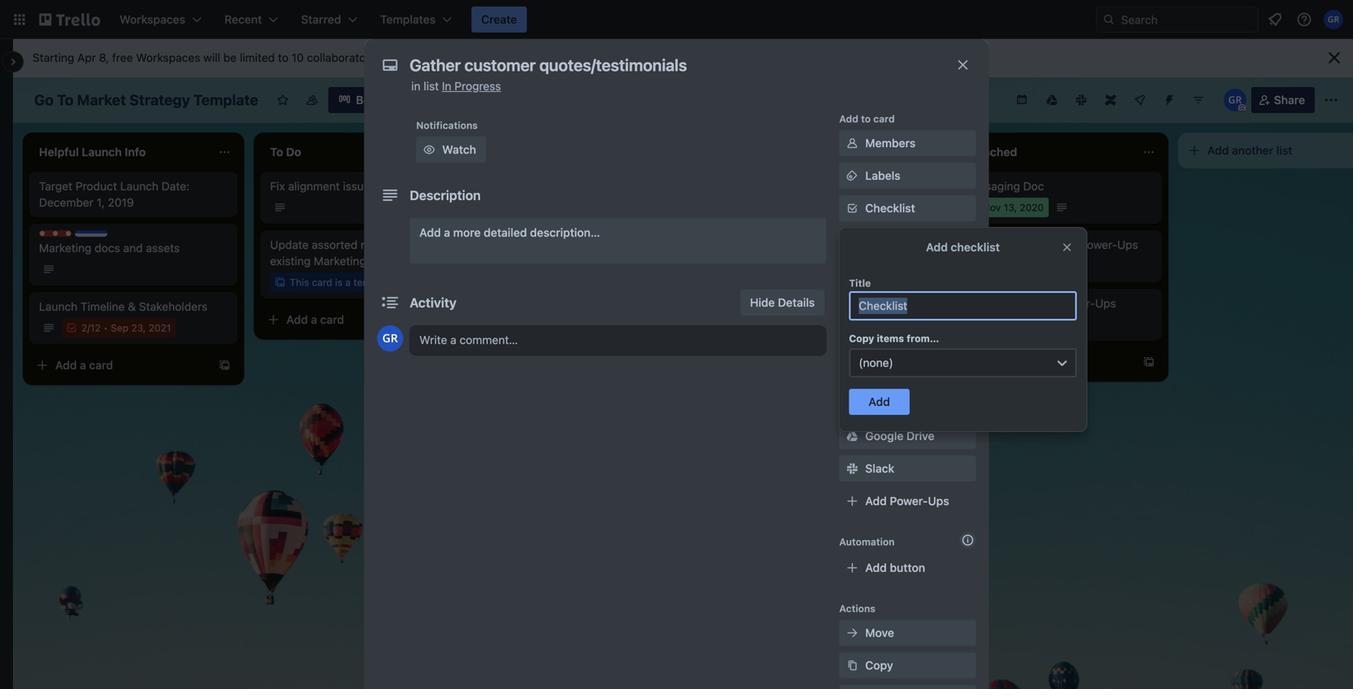 Task type: vqa. For each thing, say whether or not it's contained in the screenshot.
december
yes



Task type: locate. For each thing, give the bounding box(es) containing it.
0 notifications image
[[1265, 10, 1285, 29]]

Write a comment text field
[[410, 326, 826, 355]]

2020 right 14, on the top right of the page
[[1020, 319, 1044, 330]]

2 horizontal spatial marketing
[[964, 238, 1016, 251]]

sm image inside members "link"
[[844, 135, 861, 151]]

1 horizontal spatial list
[[1277, 144, 1293, 157]]

nov for messaging
[[983, 202, 1001, 213]]

ups down (none)
[[874, 374, 892, 385]]

update assorted references on existing marketing pages
[[270, 238, 433, 268]]

card right detailed
[[551, 232, 575, 245]]

launch timeline & stakeholders link
[[39, 299, 228, 315]]

cover
[[866, 299, 897, 313]]

0 horizontal spatial add a card
[[55, 358, 113, 372]]

1 horizontal spatial more
[[453, 226, 481, 239]]

add a card for middle add a card button
[[286, 313, 344, 326]]

ups down drive at the bottom
[[928, 494, 949, 508]]

a right detailed
[[542, 232, 548, 245]]

references
[[361, 238, 417, 251]]

2 nov from the top
[[983, 319, 1001, 330]]

1 horizontal spatial marketing
[[314, 254, 366, 268]]

learn
[[382, 51, 412, 64]]

1 vertical spatial greg robinson (gregrobinson96) image
[[1224, 89, 1247, 111]]

sm image down add to card
[[844, 135, 861, 151]]

greg robinson (gregrobinson96) image
[[1324, 10, 1344, 29], [1224, 89, 1247, 111]]

1 vertical spatial list
[[1277, 144, 1293, 157]]

watch button
[[416, 137, 486, 163]]

checklist button
[[839, 195, 976, 221]]

nov left 14, on the top right of the page
[[983, 319, 1001, 330]]

create from template… image
[[449, 313, 462, 326], [218, 359, 231, 372]]

3 sm image from the top
[[844, 428, 861, 444]]

ups
[[1118, 238, 1138, 251], [1095, 297, 1116, 310], [874, 374, 892, 385], [928, 494, 949, 508]]

sales
[[964, 297, 992, 310]]

a for middle add a card button
[[311, 313, 317, 326]]

sm image for slack
[[844, 461, 861, 477]]

jul inside option
[[752, 319, 765, 330]]

collaborator
[[478, 51, 541, 64]]

launch left the 'timeline'
[[39, 300, 77, 313]]

2 vertical spatial sm image
[[844, 428, 861, 444]]

1 horizontal spatial launch
[[120, 179, 159, 193]]

2 horizontal spatial add a card
[[518, 232, 575, 245]]

template
[[193, 91, 258, 109]]

power- right on in the right of the page
[[1058, 297, 1095, 310]]

marketing down assorted
[[314, 254, 366, 268]]

0 vertical spatial add a card
[[518, 232, 575, 245]]

1 vertical spatial announcement
[[771, 297, 851, 310]]

2 vertical spatial add a card button
[[29, 352, 208, 378]]

&
[[128, 300, 136, 313]]

0 vertical spatial sm image
[[844, 135, 861, 151]]

market
[[77, 91, 126, 109]]

marketing docs and assets link
[[39, 240, 228, 256]]

marketing docs and assets
[[39, 241, 180, 255]]

launch inside target product launch date: december 1, 2019
[[120, 179, 159, 193]]

1 vertical spatial add a card button
[[260, 307, 439, 333]]

card left is
[[312, 277, 332, 288]]

1 horizontal spatial create from template… image
[[449, 313, 462, 326]]

greg robinson (gregrobinson96) image left share button
[[1224, 89, 1247, 111]]

card
[[874, 113, 895, 125], [551, 232, 575, 245], [312, 277, 332, 288], [320, 313, 344, 326], [89, 358, 113, 372]]

nov left 13,
[[983, 202, 1001, 213]]

starting apr 8, free workspaces will be limited to 10 collaborators. learn more about collaborator limits
[[33, 51, 572, 64]]

2 jul from the top
[[752, 319, 765, 330]]

2020 right 13,
[[1020, 202, 1044, 213]]

on inside 'update assorted references on existing marketing pages'
[[420, 238, 433, 251]]

jul down app
[[752, 319, 765, 330]]

issue
[[343, 179, 370, 193]]

2020
[[1020, 202, 1044, 213], [784, 260, 808, 272], [785, 319, 810, 330], [1020, 319, 1044, 330]]

0 horizontal spatial add a card button
[[29, 352, 208, 378]]

in
[[442, 79, 451, 93]]

create from template… image for the bottom add a card button
[[218, 359, 231, 372]]

nov inside nov 14, 2020 option
[[983, 319, 1001, 330]]

workspaces
[[136, 51, 200, 64]]

2020 for doc
[[1020, 202, 1044, 213]]

list
[[424, 79, 439, 93], [1277, 144, 1293, 157]]

to left 10
[[278, 51, 289, 64]]

2 vertical spatial add a card
[[55, 358, 113, 372]]

sm image for labels
[[844, 168, 861, 184]]

jul 19, 2020
[[752, 260, 808, 272]]

/
[[87, 322, 90, 334]]

0 vertical spatial create from template… image
[[449, 313, 462, 326]]

(none)
[[859, 356, 893, 369]]

launch
[[120, 179, 159, 193], [39, 300, 77, 313]]

detailed
[[484, 226, 527, 239]]

add
[[839, 113, 859, 125], [1208, 144, 1229, 157], [420, 226, 441, 239], [518, 232, 539, 245], [926, 240, 948, 254], [286, 313, 308, 326], [55, 358, 77, 372], [869, 395, 890, 409], [866, 494, 887, 508], [866, 561, 887, 575]]

sm image for move
[[844, 625, 861, 641]]

product
[[76, 179, 117, 193]]

14,
[[1004, 319, 1017, 330]]

add button
[[849, 389, 910, 415]]

copy
[[849, 333, 874, 344], [866, 659, 893, 672]]

0 vertical spatial list
[[424, 79, 439, 93]]

sm image
[[421, 142, 437, 158], [844, 298, 861, 314], [844, 461, 861, 477], [844, 625, 861, 641], [844, 658, 861, 674]]

limited
[[240, 51, 275, 64]]

marketing down color: red, title: none image
[[39, 241, 92, 255]]

card for the bottom add a card button
[[89, 358, 113, 372]]

watch
[[442, 143, 476, 156]]

a for the bottom add a card button
[[80, 358, 86, 372]]

0 vertical spatial training
[[1019, 238, 1061, 251]]

1 vertical spatial nov
[[983, 319, 1001, 330]]

and
[[123, 241, 143, 255]]

2 horizontal spatial on
[[1064, 238, 1077, 251]]

card for rightmost add a card button
[[551, 232, 575, 245]]

0 vertical spatial announcement
[[794, 238, 873, 251]]

sm image inside labels link
[[844, 168, 861, 184]]

greg robinson (gregrobinson96) image
[[377, 326, 403, 352]]

to up the members
[[861, 113, 871, 125]]

board link
[[328, 87, 398, 113]]

None text field
[[402, 50, 939, 80]]

about
[[445, 51, 475, 64]]

2019
[[108, 196, 134, 209]]

marketing for marketing docs and assets
[[39, 241, 92, 255]]

Jul 23, 2020 checkbox
[[732, 315, 814, 334]]

2020 down in-app announcement
[[785, 319, 810, 330]]

jul inside checkbox
[[752, 260, 765, 272]]

0 horizontal spatial create from template… image
[[218, 359, 231, 372]]

-
[[785, 238, 791, 251]]

0 vertical spatial add a card button
[[492, 225, 671, 251]]

training up nov 14, 2020
[[995, 297, 1037, 310]]

greg robinson (gregrobinson96) image right 'open information menu' icon
[[1324, 10, 1344, 29]]

0 horizontal spatial more
[[415, 51, 442, 64]]

a down 2
[[80, 358, 86, 372]]

card down •
[[89, 358, 113, 372]]

1 vertical spatial copy
[[866, 659, 893, 672]]

marketing down nov 13, 2020 checkbox
[[964, 238, 1016, 251]]

description…
[[530, 226, 600, 239]]

on for issue
[[373, 179, 386, 193]]

1 vertical spatial more
[[453, 226, 481, 239]]

starting
[[33, 51, 74, 64]]

1 horizontal spatial to
[[861, 113, 871, 125]]

list right another
[[1277, 144, 1293, 157]]

2020 inside nov 14, 2020 option
[[1020, 319, 1044, 330]]

messaging doc
[[964, 179, 1044, 193]]

update
[[270, 238, 309, 251]]

messaging doc link
[[964, 178, 1152, 195]]

ups right on in the right of the page
[[1095, 297, 1116, 310]]

add a card button
[[492, 225, 671, 251], [260, 307, 439, 333], [29, 352, 208, 378]]

nov
[[983, 202, 1001, 213], [983, 319, 1001, 330]]

on down messaging doc link
[[1064, 238, 1077, 251]]

0 horizontal spatial 23,
[[131, 322, 146, 334]]

attachment
[[866, 267, 928, 280]]

2 horizontal spatial add a card button
[[492, 225, 671, 251]]

0 vertical spatial jul
[[752, 260, 765, 272]]

copy down move
[[866, 659, 893, 672]]

more left detailed
[[453, 226, 481, 239]]

add a more detailed description…
[[420, 226, 600, 239]]

a for rightmost add a card button
[[542, 232, 548, 245]]

training for marketing
[[1019, 238, 1061, 251]]

23, down hide details link
[[768, 319, 783, 330]]

board
[[356, 93, 388, 107]]

add a card
[[518, 232, 575, 245], [286, 313, 344, 326], [55, 358, 113, 372]]

jul left 19,
[[752, 260, 765, 272]]

calendar power-up image
[[1015, 93, 1028, 106]]

add a more detailed description… link
[[410, 218, 826, 264]]

card down is
[[320, 313, 344, 326]]

target product launch date: december 1, 2019
[[39, 179, 190, 209]]

on right the references
[[420, 238, 433, 251]]

1 vertical spatial create from template… image
[[218, 359, 231, 372]]

1 jul from the top
[[752, 260, 765, 272]]

sm image for google drive
[[844, 428, 861, 444]]

sm image inside move link
[[844, 625, 861, 641]]

sm image left google
[[844, 428, 861, 444]]

jul for post
[[752, 260, 765, 272]]

training for sales
[[995, 297, 1037, 310]]

1 horizontal spatial add a card
[[286, 313, 344, 326]]

1 horizontal spatial on
[[420, 238, 433, 251]]

2020 inside jul 19, 2020 checkbox
[[784, 260, 808, 272]]

nov 13, 2020
[[983, 202, 1044, 213]]

power- down the slack
[[890, 494, 928, 508]]

copy up (none)
[[849, 333, 874, 344]]

8,
[[99, 51, 109, 64]]

nov inside nov 13, 2020 checkbox
[[983, 202, 1001, 213]]

labels
[[866, 169, 901, 182]]

0 horizontal spatial on
[[373, 179, 386, 193]]

1 sm image from the top
[[844, 135, 861, 151]]

0 horizontal spatial greg robinson (gregrobinson96) image
[[1224, 89, 1247, 111]]

add button button
[[839, 555, 976, 581]]

add a card for rightmost add a card button
[[518, 232, 575, 245]]

sm image inside cover link
[[844, 298, 861, 314]]

star or unstar board image
[[276, 94, 289, 107]]

2020 right 19,
[[784, 260, 808, 272]]

search image
[[1103, 13, 1116, 26]]

sm image inside copy link
[[844, 658, 861, 674]]

1 horizontal spatial greg robinson (gregrobinson96) image
[[1324, 10, 1344, 29]]

Title text field
[[849, 291, 1077, 321]]

0 vertical spatial to
[[278, 51, 289, 64]]

23, right sep
[[131, 322, 146, 334]]

training down nov 13, 2020
[[1019, 238, 1061, 251]]

0 horizontal spatial list
[[424, 79, 439, 93]]

hide details link
[[740, 290, 825, 316]]

power-ups
[[839, 374, 892, 385]]

custom
[[866, 332, 907, 345]]

2 / 12 • sep 23, 2021
[[81, 322, 171, 334]]

0 horizontal spatial to
[[278, 51, 289, 64]]

sm image inside watch button
[[421, 142, 437, 158]]

2020 inside nov 13, 2020 checkbox
[[1020, 202, 1044, 213]]

1 vertical spatial sm image
[[844, 168, 861, 184]]

0 vertical spatial greg robinson (gregrobinson96) image
[[1324, 10, 1344, 29]]

0 horizontal spatial launch
[[39, 300, 77, 313]]

on right issue
[[373, 179, 386, 193]]

activity
[[410, 295, 457, 310]]

card for middle add a card button
[[320, 313, 344, 326]]

0 vertical spatial launch
[[120, 179, 159, 193]]

stakeholders
[[139, 300, 208, 313]]

list right in
[[424, 79, 439, 93]]

0 horizontal spatial marketing
[[39, 241, 92, 255]]

launch up the 2019
[[120, 179, 159, 193]]

in-
[[732, 297, 747, 310]]

1 vertical spatial jul
[[752, 319, 765, 330]]

2020 inside jul 23, 2020 option
[[785, 319, 810, 330]]

1 vertical spatial training
[[995, 297, 1037, 310]]

google
[[866, 429, 904, 443]]

to
[[57, 91, 74, 109]]

0 vertical spatial copy
[[849, 333, 874, 344]]

a down this card is a template.
[[311, 313, 317, 326]]

1 vertical spatial add a card
[[286, 313, 344, 326]]

Board name text field
[[26, 87, 266, 113]]

sales training on power-ups
[[964, 297, 1116, 310]]

ups right close popover image
[[1118, 238, 1138, 251]]

custom fields button
[[839, 330, 976, 347]]

sm image
[[844, 135, 861, 151], [844, 168, 861, 184], [844, 428, 861, 444]]

1 horizontal spatial 23,
[[768, 319, 783, 330]]

sm image left the labels
[[844, 168, 861, 184]]

more up in
[[415, 51, 442, 64]]

0 vertical spatial nov
[[983, 202, 1001, 213]]

members link
[[839, 130, 976, 156]]

more inside add a more detailed description… link
[[453, 226, 481, 239]]

2 sm image from the top
[[844, 168, 861, 184]]

1 nov from the top
[[983, 202, 1001, 213]]

labels link
[[839, 163, 976, 189]]



Task type: describe. For each thing, give the bounding box(es) containing it.
fields
[[910, 332, 942, 345]]

date:
[[162, 179, 190, 193]]

sm image for copy
[[844, 658, 861, 674]]

copy items from…
[[849, 333, 939, 344]]

go
[[34, 91, 54, 109]]

power- down (none)
[[839, 374, 874, 385]]

button
[[890, 561, 925, 575]]

copy for copy items from…
[[849, 333, 874, 344]]

power ups image
[[1133, 94, 1146, 107]]

copy link
[[839, 653, 976, 679]]

is
[[335, 277, 343, 288]]

in list in progress
[[411, 79, 501, 93]]

sep
[[111, 322, 129, 334]]

learn more about collaborator limits link
[[382, 51, 572, 64]]

color: blue, title: none image
[[75, 230, 107, 237]]

sm image for members
[[844, 135, 861, 151]]

12
[[90, 322, 101, 334]]

Nov 14, 2020 checkbox
[[964, 315, 1049, 334]]

Search field
[[1116, 7, 1258, 32]]

on for references
[[420, 238, 433, 251]]

fix alignment issue on /pricing
[[270, 179, 429, 193]]

docs
[[95, 241, 120, 255]]

primary element
[[0, 0, 1353, 39]]

in-app announcement link
[[732, 295, 921, 312]]

•
[[103, 322, 108, 334]]

launch timeline & stakeholders
[[39, 300, 208, 313]]

sm image for watch
[[421, 142, 437, 158]]

add to card
[[839, 113, 895, 125]]

fix
[[270, 179, 285, 193]]

in-app announcement
[[732, 297, 851, 310]]

create from template… image for middle add a card button
[[449, 313, 462, 326]]

strategy
[[129, 91, 190, 109]]

blog
[[732, 238, 756, 251]]

notifications
[[416, 120, 478, 131]]

1 vertical spatial launch
[[39, 300, 77, 313]]

title
[[849, 278, 871, 289]]

nov for sales
[[983, 319, 1001, 330]]

blog post - announcement link
[[732, 237, 921, 253]]

marketing training on power-ups
[[964, 238, 1138, 251]]

jul for app
[[752, 319, 765, 330]]

10
[[292, 51, 304, 64]]

move
[[866, 626, 894, 640]]

create from template… image
[[1143, 356, 1156, 369]]

assets
[[146, 241, 180, 255]]

add another list button
[[1178, 133, 1353, 168]]

progress
[[455, 79, 501, 93]]

workspace visible image
[[306, 94, 319, 107]]

timeline
[[81, 300, 125, 313]]

existing
[[270, 254, 311, 268]]

be
[[223, 51, 237, 64]]

add checklist
[[926, 240, 1000, 254]]

items
[[877, 333, 904, 344]]

messaging
[[964, 179, 1020, 193]]

show menu image
[[1323, 92, 1340, 108]]

card up the members
[[874, 113, 895, 125]]

update assorted references on existing marketing pages link
[[270, 237, 459, 269]]

23, inside jul 23, 2020 option
[[768, 319, 783, 330]]

slack
[[866, 462, 895, 475]]

target
[[39, 179, 72, 193]]

from…
[[907, 333, 939, 344]]

Nov 13, 2020 checkbox
[[964, 198, 1049, 217]]

1 horizontal spatial add a card button
[[260, 307, 439, 333]]

apr
[[77, 51, 96, 64]]

pages
[[369, 254, 401, 268]]

alignment
[[288, 179, 340, 193]]

marketing training on power-ups link
[[964, 237, 1152, 253]]

collaborators.
[[307, 51, 379, 64]]

in progress link
[[442, 79, 501, 93]]

a down description
[[444, 226, 450, 239]]

add power-ups link
[[839, 488, 976, 514]]

close popover image
[[1061, 241, 1074, 254]]

another
[[1232, 144, 1274, 157]]

move link
[[839, 620, 976, 646]]

description
[[410, 188, 481, 203]]

cover link
[[839, 293, 976, 319]]

2020 for app
[[785, 319, 810, 330]]

nov 14, 2020
[[983, 319, 1044, 330]]

announcement inside 'link'
[[794, 238, 873, 251]]

/pricing
[[389, 179, 429, 193]]

hide details
[[750, 296, 815, 309]]

limits
[[544, 51, 572, 64]]

marketing inside 'update assorted references on existing marketing pages'
[[314, 254, 366, 268]]

2020 for training
[[1020, 319, 1044, 330]]

Jul 19, 2020 checkbox
[[732, 256, 813, 276]]

confluence
[[866, 397, 927, 410]]

custom fields
[[866, 332, 942, 345]]

on
[[1040, 297, 1055, 310]]

2021
[[149, 322, 171, 334]]

19,
[[768, 260, 781, 272]]

in
[[411, 79, 421, 93]]

1 vertical spatial to
[[861, 113, 871, 125]]

automation
[[839, 536, 895, 548]]

blog post - announcement
[[732, 238, 873, 251]]

go to market strategy template
[[34, 91, 258, 109]]

2020 for post
[[784, 260, 808, 272]]

create
[[481, 13, 517, 26]]

app
[[747, 297, 768, 310]]

add a card for the bottom add a card button
[[55, 358, 113, 372]]

power- right close popover image
[[1080, 238, 1118, 251]]

actions
[[839, 603, 876, 614]]

copy for copy
[[866, 659, 893, 672]]

add button
[[866, 561, 925, 575]]

details
[[778, 296, 815, 309]]

open information menu image
[[1296, 11, 1313, 28]]

assorted
[[312, 238, 358, 251]]

marketing for marketing training on power-ups
[[964, 238, 1016, 251]]

this card is a template.
[[290, 277, 397, 288]]

checklist
[[866, 201, 915, 215]]

add power-ups
[[866, 494, 949, 508]]

list inside button
[[1277, 144, 1293, 157]]

add another list
[[1208, 144, 1293, 157]]

0 vertical spatial more
[[415, 51, 442, 64]]

color: red, title: none image
[[39, 230, 72, 237]]

attachment button
[[839, 260, 976, 286]]

free
[[112, 51, 133, 64]]

fix alignment issue on /pricing link
[[270, 178, 459, 195]]

post
[[759, 238, 782, 251]]

a right is
[[345, 277, 351, 288]]

sm image for cover
[[844, 298, 861, 314]]



